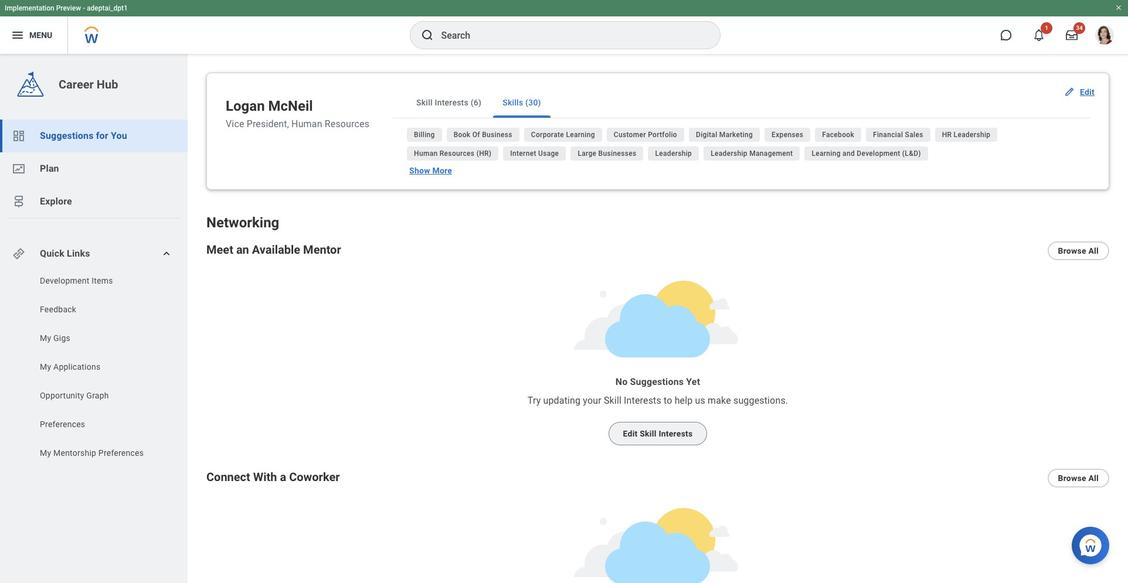 Task type: vqa. For each thing, say whether or not it's contained in the screenshot.
the topmost View
no



Task type: describe. For each thing, give the bounding box(es) containing it.
career hub
[[59, 77, 118, 91]]

suggestions for you
[[40, 130, 127, 141]]

quick
[[40, 248, 64, 259]]

Search Workday  search field
[[441, 22, 696, 48]]

feedback
[[40, 305, 76, 314]]

hr
[[942, 131, 952, 139]]

34
[[1076, 25, 1083, 31]]

no suggestions yet
[[616, 376, 700, 388]]

quick links element
[[12, 242, 178, 266]]

try updating your skill interests to help us make suggestions.
[[528, 395, 788, 406]]

(l&d)
[[902, 150, 921, 158]]

suggestions inside list
[[40, 130, 94, 141]]

applications
[[53, 362, 101, 372]]

marketing
[[719, 131, 753, 139]]

digital marketing
[[696, 131, 753, 139]]

hub
[[97, 77, 118, 91]]

plan
[[40, 163, 59, 174]]

(6)
[[471, 98, 482, 107]]

career
[[59, 77, 94, 91]]

meet an available mentor
[[206, 243, 341, 257]]

mentor
[[303, 243, 341, 257]]

facebook
[[822, 131, 854, 139]]

skills (30) button
[[493, 87, 550, 118]]

browse all for connect with a coworker
[[1058, 474, 1099, 483]]

opportunity graph link
[[39, 390, 159, 402]]

internet usage
[[510, 150, 559, 158]]

human resources (hr)
[[414, 150, 492, 158]]

link image
[[12, 247, 26, 261]]

quick links
[[40, 248, 90, 259]]

my mentorship preferences link
[[39, 447, 159, 459]]

management
[[750, 150, 793, 158]]

browse for meet an available mentor
[[1058, 246, 1086, 256]]

vice
[[226, 119, 244, 130]]

expenses
[[772, 131, 803, 139]]

meet
[[206, 243, 233, 257]]

logan mcneil vice president, human resources
[[226, 98, 369, 130]]

close environment banner image
[[1115, 4, 1122, 11]]

corporate learning
[[531, 131, 595, 139]]

1 horizontal spatial preferences
[[98, 449, 144, 458]]

suggestions.
[[734, 395, 788, 406]]

portfolio
[[648, 131, 677, 139]]

menu
[[29, 30, 52, 40]]

to
[[664, 395, 672, 406]]

edit button
[[1059, 80, 1102, 104]]

my for my applications
[[40, 362, 51, 372]]

skill interests (6)
[[416, 98, 482, 107]]

show more button
[[407, 166, 457, 175]]

mentorship
[[53, 449, 96, 458]]

1 vertical spatial resources
[[440, 150, 475, 158]]

implementation preview -   adeptai_dpt1
[[5, 4, 128, 12]]

and
[[843, 150, 855, 158]]

development items
[[40, 276, 113, 286]]

development items link
[[39, 275, 159, 287]]

your
[[583, 395, 601, 406]]

skill inside tab list
[[416, 98, 433, 107]]

list containing suggestions for you
[[0, 120, 188, 218]]

1 horizontal spatial skill
[[604, 395, 622, 406]]

chevron up small image
[[161, 248, 172, 260]]

more
[[432, 166, 452, 175]]

edit skill interests button
[[608, 422, 707, 446]]

preferences link
[[39, 419, 159, 430]]

financial sales
[[873, 131, 923, 139]]

links
[[67, 248, 90, 259]]

all for connect with a coworker
[[1089, 474, 1099, 483]]

mcneil
[[268, 98, 313, 114]]

1 horizontal spatial suggestions
[[630, 376, 684, 388]]

financial
[[873, 131, 903, 139]]

edit for edit
[[1080, 87, 1095, 97]]

my applications link
[[39, 361, 159, 373]]

adeptai_dpt1
[[87, 4, 128, 12]]

edit skill interests
[[623, 429, 693, 439]]

notifications large image
[[1033, 29, 1045, 41]]

1 button
[[1026, 22, 1053, 48]]

usage
[[538, 150, 559, 158]]

all for meet an available mentor
[[1089, 246, 1099, 256]]

internet
[[510, 150, 536, 158]]

available
[[252, 243, 300, 257]]

for
[[96, 130, 108, 141]]

learning and development (l&d)
[[812, 150, 921, 158]]

my mentorship preferences
[[40, 449, 144, 458]]

0 vertical spatial development
[[857, 150, 900, 158]]

justify image
[[11, 28, 25, 42]]

help
[[675, 395, 693, 406]]

1 vertical spatial learning
[[812, 150, 841, 158]]

you
[[111, 130, 127, 141]]

1 vertical spatial interests
[[624, 395, 661, 406]]

browse all for meet an available mentor
[[1058, 246, 1099, 256]]

edit image
[[1064, 86, 1075, 98]]

tab list containing skill interests (6)
[[393, 87, 1090, 118]]



Task type: locate. For each thing, give the bounding box(es) containing it.
2 vertical spatial skill
[[640, 429, 657, 439]]

1 vertical spatial edit
[[623, 429, 638, 439]]

billing
[[414, 131, 435, 139]]

2 browse from the top
[[1058, 474, 1086, 483]]

0 vertical spatial all
[[1089, 246, 1099, 256]]

0 horizontal spatial learning
[[566, 131, 595, 139]]

preferences down the preferences link
[[98, 449, 144, 458]]

0 horizontal spatial edit
[[623, 429, 638, 439]]

show
[[409, 166, 430, 175]]

1 vertical spatial skill
[[604, 395, 622, 406]]

corporate
[[531, 131, 564, 139]]

2 horizontal spatial leadership
[[954, 131, 991, 139]]

0 vertical spatial skill
[[416, 98, 433, 107]]

my gigs link
[[39, 332, 159, 344]]

2 browse all link from the top
[[1048, 469, 1109, 488]]

updating
[[543, 395, 581, 406]]

(hr)
[[476, 150, 492, 158]]

1 vertical spatial browse all link
[[1048, 469, 1109, 488]]

browse all link
[[1048, 241, 1109, 260], [1048, 469, 1109, 488]]

digital
[[696, 131, 717, 139]]

inbox large image
[[1066, 29, 1078, 41]]

1 horizontal spatial human
[[414, 150, 438, 158]]

opportunity graph
[[40, 391, 109, 400]]

development down financial
[[857, 150, 900, 158]]

2 browse all from the top
[[1058, 474, 1099, 483]]

1 horizontal spatial resources
[[440, 150, 475, 158]]

3 my from the top
[[40, 449, 51, 458]]

browse all link for connect with a coworker
[[1048, 469, 1109, 488]]

human
[[291, 119, 322, 130], [414, 150, 438, 158]]

opportunity
[[40, 391, 84, 400]]

edit
[[1080, 87, 1095, 97], [623, 429, 638, 439]]

menu button
[[0, 16, 68, 54]]

1
[[1045, 25, 1048, 31]]

1 horizontal spatial development
[[857, 150, 900, 158]]

1 all from the top
[[1089, 246, 1099, 256]]

my left mentorship
[[40, 449, 51, 458]]

human down mcneil
[[291, 119, 322, 130]]

1 horizontal spatial leadership
[[711, 150, 748, 158]]

networking
[[206, 215, 279, 231]]

interests down no suggestions yet
[[624, 395, 661, 406]]

my down my gigs
[[40, 362, 51, 372]]

1 vertical spatial browse all
[[1058, 474, 1099, 483]]

preferences
[[40, 420, 85, 429], [98, 449, 144, 458]]

1 horizontal spatial edit
[[1080, 87, 1095, 97]]

1 vertical spatial list
[[0, 275, 188, 462]]

preferences down the opportunity
[[40, 420, 85, 429]]

suggestions for you link
[[0, 120, 188, 152]]

edit for edit skill interests
[[623, 429, 638, 439]]

large businesses
[[578, 150, 636, 158]]

0 horizontal spatial human
[[291, 119, 322, 130]]

leadership down portfolio
[[655, 150, 692, 158]]

0 horizontal spatial suggestions
[[40, 130, 94, 141]]

2 vertical spatial my
[[40, 449, 51, 458]]

sales
[[905, 131, 923, 139]]

1 vertical spatial suggestions
[[630, 376, 684, 388]]

0 horizontal spatial preferences
[[40, 420, 85, 429]]

1 my from the top
[[40, 334, 51, 343]]

timeline milestone image
[[12, 195, 26, 209]]

1 vertical spatial development
[[40, 276, 89, 286]]

skill right your
[[604, 395, 622, 406]]

customer portfolio
[[614, 131, 677, 139]]

menu banner
[[0, 0, 1128, 54]]

human inside logan mcneil vice president, human resources
[[291, 119, 322, 130]]

items
[[92, 276, 113, 286]]

development
[[857, 150, 900, 158], [40, 276, 89, 286]]

1 vertical spatial my
[[40, 362, 51, 372]]

my for my gigs
[[40, 334, 51, 343]]

graph
[[86, 391, 109, 400]]

skill down try updating your skill interests to help us make suggestions.
[[640, 429, 657, 439]]

list containing development items
[[0, 275, 188, 462]]

my left gigs
[[40, 334, 51, 343]]

skill up billing
[[416, 98, 433, 107]]

show more
[[409, 166, 452, 175]]

browse
[[1058, 246, 1086, 256], [1058, 474, 1086, 483]]

development inside list
[[40, 276, 89, 286]]

1 vertical spatial browse
[[1058, 474, 1086, 483]]

1 horizontal spatial learning
[[812, 150, 841, 158]]

book of business
[[454, 131, 512, 139]]

leadership for leadership
[[655, 150, 692, 158]]

interests down to at the right bottom of the page
[[659, 429, 693, 439]]

human up show more
[[414, 150, 438, 158]]

us
[[695, 395, 705, 406]]

my applications
[[40, 362, 101, 372]]

0 vertical spatial preferences
[[40, 420, 85, 429]]

(30)
[[525, 98, 541, 107]]

browse for connect with a coworker
[[1058, 474, 1086, 483]]

0 vertical spatial edit
[[1080, 87, 1095, 97]]

leadership for leadership management
[[711, 150, 748, 158]]

resources inside logan mcneil vice president, human resources
[[325, 119, 369, 130]]

edit inside button
[[1080, 87, 1095, 97]]

2 all from the top
[[1089, 474, 1099, 483]]

0 horizontal spatial skill
[[416, 98, 433, 107]]

0 vertical spatial my
[[40, 334, 51, 343]]

2 vertical spatial interests
[[659, 429, 693, 439]]

1 vertical spatial preferences
[[98, 449, 144, 458]]

0 vertical spatial human
[[291, 119, 322, 130]]

search image
[[420, 28, 434, 42]]

profile logan mcneil image
[[1095, 26, 1114, 47]]

interests
[[435, 98, 469, 107], [624, 395, 661, 406], [659, 429, 693, 439]]

list
[[0, 120, 188, 218], [0, 275, 188, 462]]

0 vertical spatial resources
[[325, 119, 369, 130]]

suggestions
[[40, 130, 94, 141], [630, 376, 684, 388]]

leadership management
[[711, 150, 793, 158]]

1 browse from the top
[[1058, 246, 1086, 256]]

-
[[83, 4, 85, 12]]

suggestions left for
[[40, 130, 94, 141]]

browse all
[[1058, 246, 1099, 256], [1058, 474, 1099, 483]]

explore link
[[0, 185, 188, 218]]

edit right the edit 'image'
[[1080, 87, 1095, 97]]

edit down try updating your skill interests to help us make suggestions.
[[623, 429, 638, 439]]

0 horizontal spatial development
[[40, 276, 89, 286]]

interests left (6)
[[435, 98, 469, 107]]

implementation
[[5, 4, 54, 12]]

development down quick links
[[40, 276, 89, 286]]

0 vertical spatial suggestions
[[40, 130, 94, 141]]

coworker
[[289, 470, 340, 484]]

dashboard image
[[12, 129, 26, 143]]

yet
[[686, 376, 700, 388]]

businesses
[[598, 150, 636, 158]]

browse all link for meet an available mentor
[[1048, 241, 1109, 260]]

plan link
[[0, 152, 188, 185]]

1 list from the top
[[0, 120, 188, 218]]

0 horizontal spatial leadership
[[655, 150, 692, 158]]

2 list from the top
[[0, 275, 188, 462]]

gigs
[[53, 334, 70, 343]]

my gigs
[[40, 334, 70, 343]]

with
[[253, 470, 277, 484]]

1 browse all from the top
[[1058, 246, 1099, 256]]

connect
[[206, 470, 250, 484]]

explore
[[40, 196, 72, 207]]

0 vertical spatial browse all
[[1058, 246, 1099, 256]]

of
[[472, 131, 480, 139]]

2 horizontal spatial skill
[[640, 429, 657, 439]]

0 vertical spatial browse
[[1058, 246, 1086, 256]]

onboarding home image
[[12, 162, 26, 176]]

no
[[616, 376, 628, 388]]

edit inside button
[[623, 429, 638, 439]]

0 vertical spatial learning
[[566, 131, 595, 139]]

skills
[[503, 98, 523, 107]]

1 browse all link from the top
[[1048, 241, 1109, 260]]

suggestions up try updating your skill interests to help us make suggestions.
[[630, 376, 684, 388]]

a
[[280, 470, 286, 484]]

0 vertical spatial list
[[0, 120, 188, 218]]

learning down facebook
[[812, 150, 841, 158]]

1 vertical spatial human
[[414, 150, 438, 158]]

president,
[[247, 119, 289, 130]]

1 vertical spatial all
[[1089, 474, 1099, 483]]

make
[[708, 395, 731, 406]]

feedback link
[[39, 304, 159, 315]]

resources
[[325, 119, 369, 130], [440, 150, 475, 158]]

skill interests (6) button
[[407, 87, 491, 118]]

skill
[[416, 98, 433, 107], [604, 395, 622, 406], [640, 429, 657, 439]]

my for my mentorship preferences
[[40, 449, 51, 458]]

tab list
[[393, 87, 1090, 118]]

preview
[[56, 4, 81, 12]]

0 vertical spatial interests
[[435, 98, 469, 107]]

0 vertical spatial browse all link
[[1048, 241, 1109, 260]]

skills (30)
[[503, 98, 541, 107]]

hr leadership
[[942, 131, 991, 139]]

customer
[[614, 131, 646, 139]]

large
[[578, 150, 597, 158]]

learning up large
[[566, 131, 595, 139]]

leadership right hr
[[954, 131, 991, 139]]

all
[[1089, 246, 1099, 256], [1089, 474, 1099, 483]]

leadership down digital marketing
[[711, 150, 748, 158]]

2 my from the top
[[40, 362, 51, 372]]

0 horizontal spatial resources
[[325, 119, 369, 130]]



